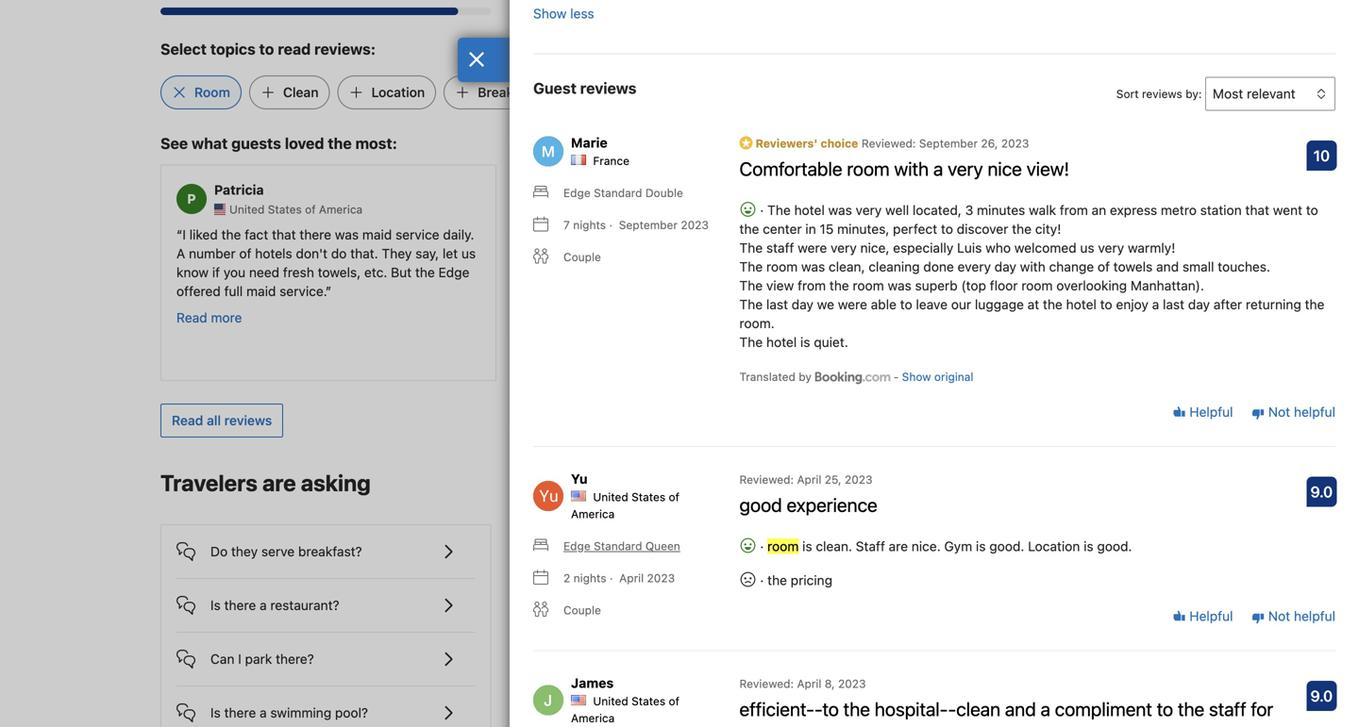 Task type: locate. For each thing, give the bounding box(es) containing it.
room up · the pricing
[[768, 539, 799, 554]]

cleaning
[[869, 259, 920, 275]]

0 horizontal spatial we
[[817, 297, 834, 312]]

states
[[268, 203, 302, 216], [970, 203, 1004, 216], [632, 491, 666, 504], [632, 695, 666, 708]]

there up 2 nights · april 2023
[[578, 544, 610, 560]]

done
[[923, 259, 954, 275]]

1 vertical spatial this
[[599, 650, 621, 665]]

pool?
[[335, 705, 368, 721]]

couple up restaurants.
[[564, 250, 601, 264]]

not helpful for original
[[1265, 405, 1336, 420]]

0 horizontal spatial united states of america image
[[214, 204, 226, 215]]

hotels
[[255, 246, 292, 261]]

1 horizontal spatial do
[[657, 598, 673, 613]]

1 vertical spatial couple
[[564, 604, 601, 617]]

2 horizontal spatial reviews
[[1142, 87, 1183, 100]]

states down rooms?
[[632, 695, 666, 708]]

i up loved
[[940, 302, 944, 318]]

there inside button
[[578, 544, 610, 560]]

day down view
[[792, 297, 814, 312]]

0 vertical spatial nights
[[573, 218, 606, 232]]

0 horizontal spatial good.
[[990, 539, 1025, 554]]

0 vertical spatial is
[[564, 544, 574, 560]]

with inside the hotel was very well located, 3 minutes walk from an express metro station that went to the center in 15 minutes, perfect to discover the city! the staff were very nice, especially luis who welcomed us very warmly! the room was clean, cleaning done every day with change of towels and small touches. the view from the room was superb (top floor room overlooking manhattan). the last day we were able to leave our luggage at the hotel to enjoy a last day after returning the room. the hotel is quiet.
[[1020, 259, 1046, 275]]

0 vertical spatial reviewed:
[[862, 137, 916, 150]]

that left 'went' on the top
[[1246, 202, 1270, 218]]

edge inside list of reviews region
[[564, 540, 591, 553]]

not for · the pricing
[[1269, 609, 1291, 625]]

us
[[1080, 240, 1095, 256], [461, 246, 476, 261]]

read inside read all reviews button
[[172, 413, 203, 428]]

2 couple from the top
[[564, 604, 601, 617]]

nice
[[988, 157, 1022, 180]]

day up floor in the right top of the page
[[995, 259, 1017, 275]]

united
[[229, 203, 265, 216], [932, 203, 967, 216], [593, 491, 628, 504], [593, 695, 628, 708]]

2 helpful button from the top
[[1173, 608, 1233, 626]]

there up don't
[[300, 227, 331, 242]]

1 vertical spatial are
[[889, 539, 908, 554]]

professional
[[928, 265, 1002, 280]]

staff inside " everything was wonderful. the staff was amazing. luis, dominic and eric were very helpful, professional and very informative. we liked it so much we reserved it for thanksgiving weekend. i would recommend this hotel to anyone. loved it.
[[1076, 227, 1104, 242]]

2 9.0 from the top
[[1311, 687, 1333, 705]]

26,
[[981, 137, 998, 150]]

do
[[211, 544, 228, 560]]

0 horizontal spatial this
[[599, 650, 621, 665]]

this inside " everything was wonderful. the staff was amazing. luis, dominic and eric were very helpful, professional and very informative. we liked it so much we reserved it for thanksgiving weekend. i would recommend this hotel to anyone. loved it.
[[1064, 302, 1086, 318]]

read for read more
[[177, 310, 207, 326]]

express
[[1110, 202, 1157, 218]]

- up supportive
[[948, 698, 956, 721]]

to right able
[[900, 297, 912, 312]]

to up delicious
[[750, 227, 762, 242]]

0 horizontal spatial reviews
[[224, 413, 272, 428]]

nights
[[573, 218, 606, 232], [574, 572, 606, 585]]

scored 9.0 element
[[1307, 477, 1337, 507], [1307, 681, 1337, 712]]

1 horizontal spatial it
[[911, 284, 919, 299]]

1 horizontal spatial "
[[528, 227, 534, 242]]

2 last from the left
[[1163, 297, 1185, 312]]

day left after
[[1188, 297, 1210, 312]]

nights right 7
[[573, 218, 606, 232]]

from
[[1060, 202, 1088, 218], [798, 278, 826, 293]]

the up eric
[[1049, 227, 1072, 242]]

1 vertical spatial location
[[1028, 539, 1080, 554]]

0 horizontal spatial liked
[[189, 227, 218, 242]]

is inside the hotel was very well located, 3 minutes walk from an express metro station that went to the center in 15 minutes, perfect to discover the city! the staff were very nice, especially luis who welcomed us very warmly! the room was clean, cleaning done every day with change of towels and small touches. the view from the room was superb (top floor room overlooking manhattan). the last day we were able to leave our luggage at the hotel to enjoy a last day after returning the room. the hotel is quiet.
[[800, 334, 810, 350]]

2 not helpful button from the top
[[1252, 608, 1336, 626]]

touches.
[[1218, 259, 1271, 275]]

the up restaurants.
[[585, 246, 605, 261]]

us inside the hotel was very well located, 3 minutes walk from an express metro station that went to the center in 15 minutes, perfect to discover the city! the staff were very nice, especially luis who welcomed us very warmly! the room was clean, cleaning done every day with change of towels and small touches. the view from the room was superb (top floor room overlooking manhattan). the last day we were able to leave our luggage at the hotel to enjoy a last day after returning the room. the hotel is quiet.
[[1080, 240, 1095, 256]]

2 not from the top
[[1269, 609, 1291, 625]]

it.
[[970, 321, 980, 337]]

united states of america image up perfect
[[917, 204, 928, 215]]

reviews for sort
[[1142, 87, 1183, 100]]

to inside " i found it very conveniently located to yankee stadium, the cloisters and many delicious restaurants.
[[750, 227, 762, 242]]

2 helpful from the top
[[1294, 609, 1336, 625]]

do inside the '" i liked the fact that there was maid service daily. a number of hotels don't do that.  they say, let us know if you need fresh towels, etc.  but the edge offered full maid service.'
[[331, 246, 347, 261]]

0 vertical spatial location
[[371, 84, 425, 100]]

edge up 2
[[564, 540, 591, 553]]

united states of america up 'edge standard queen'
[[571, 491, 680, 521]]

if
[[212, 265, 220, 280]]

2 united states of america image from the left
[[917, 204, 928, 215]]

3 " from the left
[[879, 227, 885, 242]]

from right view
[[798, 278, 826, 293]]

luis
[[957, 240, 982, 256]]

rooms?
[[619, 669, 664, 684]]

1 vertical spatial helpful
[[1294, 609, 1336, 625]]

helpful button for · the pricing
[[1173, 608, 1233, 626]]

0 vertical spatial from
[[1060, 202, 1088, 218]]

of
[[305, 203, 316, 216], [1007, 203, 1018, 216], [239, 246, 252, 261], [1098, 259, 1110, 275], [669, 491, 680, 504], [669, 695, 680, 708]]

0 horizontal spatial edge
[[439, 265, 470, 280]]

liked inside " everything was wonderful. the staff was amazing. luis, dominic and eric were very helpful, professional and very informative. we liked it so much we reserved it for thanksgiving weekend. i would recommend this hotel to anyone. loved it.
[[879, 284, 907, 299]]

1 horizontal spatial from
[[1060, 202, 1088, 218]]

of up is there a spa? button
[[669, 491, 680, 504]]

0 vertical spatial this
[[1064, 302, 1086, 318]]

there down they
[[224, 598, 256, 613]]

i left pay?
[[677, 598, 680, 613]]

united states of america down rooms?
[[571, 695, 680, 725]]

center
[[763, 221, 802, 237]]

0 vertical spatial 9.0
[[1311, 483, 1333, 501]]

2 horizontal spatial "
[[879, 227, 885, 242]]

daily.
[[443, 227, 474, 242]]

to right 'went' on the top
[[1306, 202, 1318, 218]]

i inside the '" i liked the fact that there was maid service daily. a number of hotels don't do that.  they say, let us know if you need fresh towels, etc.  but the edge offered full maid service.'
[[182, 227, 186, 242]]

and right clean
[[1005, 698, 1036, 721]]

1 helpful from the top
[[1186, 405, 1233, 420]]

1 vertical spatial helpful
[[1186, 609, 1233, 625]]

" up a
[[177, 227, 182, 242]]

- show original
[[894, 370, 974, 384]]

with down reviewed: september 26, 2023
[[894, 157, 929, 180]]

1 helpful button from the top
[[1173, 403, 1233, 422]]

reviewed: up efficient-
[[740, 678, 794, 691]]

to down thanksgiving
[[1123, 302, 1136, 318]]

a left spa?
[[613, 544, 620, 560]]

1 vertical spatial maid
[[246, 284, 276, 299]]

not
[[1269, 405, 1291, 420], [1269, 609, 1291, 625]]

1 horizontal spatial staff
[[1076, 227, 1104, 242]]

0 vertical spatial september
[[919, 137, 978, 150]]

1 horizontal spatial we
[[978, 284, 995, 299]]

the right at
[[1043, 297, 1063, 312]]

1 not helpful button from the top
[[1252, 403, 1336, 422]]

you
[[224, 265, 246, 280]]

a inside the hotel was very well located, 3 minutes walk from an express metro station that went to the center in 15 minutes, perfect to discover the city! the staff were very nice, especially luis who welcomed us very warmly! the room was clean, cleaning done every day with change of towels and small touches. the view from the room was superb (top floor room overlooking manhattan). the last day we were able to leave our luggage at the hotel to enjoy a last day after returning the room. the hotel is quiet.
[[1152, 297, 1159, 312]]

1 vertical spatial is
[[211, 598, 221, 613]]

1 vertical spatial 9.0
[[1311, 687, 1333, 705]]

the left the city!
[[1012, 221, 1032, 237]]

april left 25,
[[797, 473, 822, 486]]

quiet.
[[814, 334, 848, 350]]

towels,
[[318, 265, 361, 280]]

1 vertical spatial reviewed:
[[740, 473, 794, 486]]

helpful,
[[879, 265, 924, 280]]

this down the overlooking
[[1064, 302, 1086, 318]]

0 vertical spatial show
[[533, 5, 567, 21]]

nights for marie
[[573, 218, 606, 232]]

service
[[396, 227, 439, 242]]

1 horizontal spatial edge
[[564, 540, 591, 553]]

states up discover
[[970, 203, 1004, 216]]

good
[[740, 494, 782, 516]]

1 vertical spatial for
[[1251, 698, 1274, 721]]

0 vertical spatial not helpful button
[[1252, 403, 1336, 422]]

read down offered
[[177, 310, 207, 326]]

the left pricing
[[768, 573, 787, 588]]

the up room.
[[740, 297, 763, 312]]

april
[[797, 473, 822, 486], [619, 572, 644, 585], [797, 678, 822, 691]]

the down say,
[[415, 265, 435, 280]]

0 vertical spatial scored 9.0 element
[[1307, 477, 1337, 507]]

especially
[[893, 240, 954, 256]]

the hotel was very well located, 3 minutes walk from an express metro station that went to the center in 15 minutes, perfect to discover the city! the staff were very nice, especially luis who welcomed us very warmly! the room was clean, cleaning done every day with change of towels and small touches. the view from the room was superb (top floor room overlooking manhattan). the last day we were able to leave our luggage at the hotel to enjoy a last day after returning the room. the hotel is quiet.
[[740, 202, 1325, 350]]

1 vertical spatial nights
[[574, 572, 606, 585]]

0 vertical spatial couple
[[564, 250, 601, 264]]

edge standard queen link
[[533, 538, 680, 555]]

clean
[[956, 698, 1001, 721]]

nights for yu
[[574, 572, 606, 585]]

0 horizontal spatial us
[[461, 246, 476, 261]]

1 vertical spatial with
[[1020, 259, 1046, 275]]

0 vertical spatial not
[[1269, 405, 1291, 420]]

i right can
[[238, 652, 242, 667]]

read inside read more button
[[177, 310, 207, 326]]

us right let
[[461, 246, 476, 261]]

0 horizontal spatial for
[[1067, 284, 1084, 299]]

2 horizontal spatial day
[[1188, 297, 1210, 312]]

"
[[326, 284, 332, 299]]

1 horizontal spatial united states of america image
[[917, 204, 928, 215]]

is for is there a restaurant?
[[211, 598, 221, 613]]

1 horizontal spatial -
[[894, 370, 899, 384]]

it right 7
[[579, 227, 587, 242]]

the down room.
[[740, 334, 763, 350]]

2023 for reviewed: september 26, 2023
[[1001, 137, 1029, 150]]

anyone.
[[879, 321, 926, 337]]

1 horizontal spatial with
[[1020, 259, 1046, 275]]

edge
[[439, 265, 470, 280], [564, 540, 591, 553]]

0 horizontal spatial september
[[619, 218, 678, 232]]

1 horizontal spatial us
[[1080, 240, 1095, 256]]

coviello
[[565, 182, 617, 198]]

0 horizontal spatial maid
[[246, 284, 276, 299]]

able
[[871, 297, 897, 312]]

and down hospital-
[[883, 725, 914, 728]]

1 horizontal spatial maid
[[362, 227, 392, 242]]

this up smoking
[[599, 650, 621, 665]]

pay?
[[684, 598, 712, 613]]

0 vertical spatial maid
[[362, 227, 392, 242]]

2 scored 9.0 element from the top
[[1307, 681, 1337, 712]]

was left the clean,
[[801, 259, 825, 275]]

is there a restaurant? button
[[177, 579, 475, 617]]

0 vertical spatial are
[[262, 470, 296, 496]]

there
[[300, 227, 331, 242], [578, 544, 610, 560], [224, 598, 256, 613], [224, 705, 256, 721]]

" inside " everything was wonderful. the staff was amazing. luis, dominic and eric were very helpful, professional and very informative. we liked it so much we reserved it for thanksgiving weekend. i would recommend this hotel to anyone. loved it.
[[879, 227, 885, 242]]

2 vertical spatial reviewed:
[[740, 678, 794, 691]]

0 horizontal spatial staff
[[766, 240, 794, 256]]

are left nice.
[[889, 539, 908, 554]]

america up edge standard queen link
[[571, 508, 615, 521]]

0 horizontal spatial "
[[177, 227, 182, 242]]

p
[[187, 191, 196, 207]]

1 horizontal spatial last
[[1163, 297, 1185, 312]]

helpful button for - show original
[[1173, 403, 1233, 422]]

2 good. from the left
[[1097, 539, 1132, 554]]

1 vertical spatial not
[[1269, 609, 1291, 625]]

0 vertical spatial that
[[1246, 202, 1270, 218]]

scored 10 element
[[1307, 140, 1337, 171]]

show inside list of reviews region
[[902, 370, 931, 384]]

1 vertical spatial april
[[619, 572, 644, 585]]

not helpful button for - show original
[[1252, 403, 1336, 422]]

reviews
[[580, 79, 637, 97], [1142, 87, 1183, 100], [224, 413, 272, 428]]

1 vertical spatial liked
[[879, 284, 907, 299]]

are inside list of reviews region
[[889, 539, 908, 554]]

is down do
[[211, 598, 221, 613]]

do they serve breakfast?
[[211, 544, 362, 560]]

the up cooperative in the right bottom of the page
[[844, 698, 870, 721]]

2
[[564, 572, 570, 585]]

was up 15
[[828, 202, 852, 218]]

liked up number
[[189, 227, 218, 242]]

everything
[[885, 227, 950, 242]]

located,
[[913, 202, 962, 218]]

scored 9.0 element for good experience
[[1307, 477, 1337, 507]]

and down the conveniently
[[666, 246, 688, 261]]

2 vertical spatial april
[[797, 678, 822, 691]]

1 scored 9.0 element from the top
[[1307, 477, 1337, 507]]

do up towels,
[[331, 246, 347, 261]]

a left compliment
[[1041, 698, 1051, 721]]

i inside button
[[238, 652, 242, 667]]

it left so
[[911, 284, 919, 299]]

i inside button
[[677, 598, 680, 613]]

we
[[978, 284, 995, 299], [817, 297, 834, 312]]

2023 right 8,
[[838, 678, 866, 691]]

non-
[[713, 650, 742, 665]]

1 horizontal spatial good.
[[1097, 539, 1132, 554]]

last down view
[[766, 297, 788, 312]]

0 vertical spatial for
[[1067, 284, 1084, 299]]

and right the 'how'
[[595, 598, 618, 613]]

1 vertical spatial helpful button
[[1173, 608, 1233, 626]]

can
[[211, 652, 235, 667]]

reviews:
[[314, 40, 376, 58]]

reviewed: for efficient--to the hospital--clean and a compliment to the staff for their cooperative and supportive
[[740, 678, 794, 691]]

free wifi 9.0 meter
[[160, 7, 491, 15]]

1 horizontal spatial liked
[[879, 284, 907, 299]]

not for - show original
[[1269, 405, 1291, 420]]

0 vertical spatial liked
[[189, 227, 218, 242]]

read
[[177, 310, 207, 326], [172, 413, 203, 428]]

is down can
[[211, 705, 221, 721]]

topics
[[210, 40, 256, 58]]

1 nights from the top
[[573, 218, 606, 232]]

the down the clean,
[[830, 278, 849, 293]]

couple down 2
[[564, 604, 601, 617]]

" i found it very conveniently located to yankee stadium, the cloisters and many delicious restaurants.
[[528, 227, 809, 280]]

not helpful button
[[1252, 403, 1336, 422], [1252, 608, 1336, 626]]

but
[[391, 265, 412, 280]]

1 vertical spatial that
[[272, 227, 296, 242]]

city!
[[1035, 221, 1061, 237]]

0 vertical spatial edge
[[439, 265, 470, 280]]

1 horizontal spatial show
[[902, 370, 931, 384]]

1 vertical spatial do
[[657, 598, 673, 613]]

liked inside the '" i liked the fact that there was maid service daily. a number of hotels don't do that.  they say, let us know if you need fresh towels, etc.  but the edge offered full maid service.'
[[189, 227, 218, 242]]

asking
[[301, 470, 371, 496]]

towels
[[1114, 259, 1153, 275]]

0 horizontal spatial last
[[766, 297, 788, 312]]

etc.
[[364, 265, 387, 280]]

show inside button
[[533, 5, 567, 21]]

reviews right all
[[224, 413, 272, 428]]

1 " from the left
[[177, 227, 182, 242]]

september left 26,
[[919, 137, 978, 150]]

edge down let
[[439, 265, 470, 280]]

2 not helpful from the top
[[1265, 609, 1336, 625]]

say,
[[416, 246, 439, 261]]

" inside the '" i liked the fact that there was maid service daily. a number of hotels don't do that.  they say, let us know if you need fresh towels, etc.  but the edge offered full maid service.'
[[177, 227, 182, 242]]

0 vertical spatial april
[[797, 473, 822, 486]]

1 not helpful from the top
[[1265, 405, 1336, 420]]

there for is there a spa?
[[578, 544, 610, 560]]

and left eric
[[1023, 246, 1045, 261]]

- up cooperative in the right bottom of the page
[[815, 698, 823, 721]]

1 couple from the top
[[564, 250, 601, 264]]

weekend.
[[879, 302, 937, 318]]

1 not from the top
[[1269, 405, 1291, 420]]

reviewed: up the good
[[740, 473, 794, 486]]

edge inside the '" i liked the fact that there was maid service daily. a number of hotels don't do that.  they say, let us know if you need fresh towels, etc.  but the edge offered full maid service.'
[[439, 265, 470, 280]]

· the pricing
[[757, 573, 833, 588]]

reviewers' choice
[[753, 137, 858, 150]]

it down change
[[1055, 284, 1063, 299]]

very
[[948, 157, 983, 180], [856, 202, 882, 218], [591, 227, 617, 242], [831, 240, 857, 256], [1098, 240, 1124, 256], [1108, 246, 1135, 261], [1032, 265, 1058, 280]]

0 vertical spatial helpful
[[1186, 405, 1233, 420]]

that inside the hotel was very well located, 3 minutes walk from an express metro station that went to the center in 15 minutes, perfect to discover the city! the staff were very nice, especially luis who welcomed us very warmly! the room was clean, cleaning done every day with change of towels and small touches. the view from the room was superb (top floor room overlooking manhattan). the last day we were able to leave our luggage at the hotel to enjoy a last day after returning the room. the hotel is quiet.
[[1246, 202, 1270, 218]]

i left found
[[534, 227, 537, 242]]

1 vertical spatial not helpful button
[[1252, 608, 1336, 626]]

1 horizontal spatial location
[[1028, 539, 1080, 554]]

0 horizontal spatial were
[[798, 240, 827, 256]]

0 horizontal spatial do
[[331, 246, 347, 261]]

patricia
[[214, 182, 264, 198]]

1 vertical spatial not helpful
[[1265, 609, 1336, 625]]

2 nights from the top
[[574, 572, 606, 585]]

the inside " everything was wonderful. the staff was amazing. luis, dominic and eric were very helpful, professional and very informative. we liked it so much we reserved it for thanksgiving weekend. i would recommend this hotel to anyone. loved it.
[[1049, 227, 1072, 242]]

returning
[[1246, 297, 1302, 312]]

1 horizontal spatial for
[[1251, 698, 1274, 721]]

show less
[[533, 5, 594, 21]]

staff inside the hotel was very well located, 3 minutes walk from an express metro station that went to the center in 15 minutes, perfect to discover the city! the staff were very nice, especially luis who welcomed us very warmly! the room was clean, cleaning done every day with change of towels and small touches. the view from the room was superb (top floor room overlooking manhattan). the last day we were able to leave our luggage at the hotel to enjoy a last day after returning the room. the hotel is quiet.
[[766, 240, 794, 256]]

in
[[806, 221, 816, 237]]

1 vertical spatial scored 9.0 element
[[1307, 681, 1337, 712]]

supportive
[[919, 725, 1007, 728]]

the down center
[[740, 240, 763, 256]]

show left less
[[533, 5, 567, 21]]

are
[[262, 470, 296, 496], [889, 539, 908, 554]]

0 vertical spatial not helpful
[[1265, 405, 1336, 420]]

and inside button
[[595, 598, 618, 613]]

were inside " everything was wonderful. the staff was amazing. luis, dominic and eric were very helpful, professional and very informative. we liked it so much we reserved it for thanksgiving weekend. i would recommend this hotel to anyone. loved it.
[[1076, 246, 1105, 261]]

" inside " i found it very conveniently located to yankee stadium, the cloisters and many delicious restaurants.
[[528, 227, 534, 242]]

0 horizontal spatial location
[[371, 84, 425, 100]]

were down in
[[798, 240, 827, 256]]

1 vertical spatial from
[[798, 278, 826, 293]]

1 horizontal spatial were
[[838, 297, 867, 312]]

i inside " i found it very conveniently located to yankee stadium, the cloisters and many delicious restaurants.
[[534, 227, 537, 242]]

cooperative
[[781, 725, 879, 728]]

much
[[940, 284, 974, 299]]

· for ·
[[757, 202, 768, 218]]

recommend
[[987, 302, 1060, 318]]

1 helpful from the top
[[1294, 405, 1336, 420]]

1 vertical spatial read
[[172, 413, 203, 428]]

1 horizontal spatial reviews
[[580, 79, 637, 97]]

nights right 2
[[574, 572, 606, 585]]

1 9.0 from the top
[[1311, 483, 1333, 501]]

yankee
[[765, 227, 809, 242]]

reviewed: april 8, 2023
[[740, 678, 866, 691]]

0 vertical spatial with
[[894, 157, 929, 180]]

reserved
[[998, 284, 1052, 299]]

2 helpful from the top
[[1186, 609, 1233, 625]]

1 vertical spatial show
[[902, 370, 931, 384]]

is inside button
[[564, 544, 574, 560]]

queen
[[645, 540, 680, 553]]

april for good
[[797, 473, 822, 486]]

maid down need
[[246, 284, 276, 299]]

helpful for · the pricing
[[1294, 609, 1336, 625]]

last down manhattan).
[[1163, 297, 1185, 312]]

united states of america image
[[214, 204, 226, 215], [917, 204, 928, 215]]

9.0 for good experience
[[1311, 483, 1333, 501]]

went
[[1273, 202, 1303, 218]]

a inside button
[[613, 544, 620, 560]]

we up quiet.
[[817, 297, 834, 312]]

a inside efficient--to the hospital--clean and a compliment to the staff for their cooperative and supportive
[[1041, 698, 1051, 721]]

2 horizontal spatial staff
[[1209, 698, 1247, 721]]

of up don't
[[305, 203, 316, 216]]

view
[[766, 278, 794, 293]]

is there a swimming pool? button
[[177, 687, 475, 725]]

travelers
[[160, 470, 258, 496]]

for inside " everything was wonderful. the staff was amazing. luis, dominic and eric were very helpful, professional and very informative. we liked it so much we reserved it for thanksgiving weekend. i would recommend this hotel to anyone. loved it.
[[1067, 284, 1084, 299]]

2 " from the left
[[528, 227, 534, 242]]

0 horizontal spatial show
[[533, 5, 567, 21]]

1 horizontal spatial this
[[1064, 302, 1086, 318]]

· down is there a spa?
[[610, 572, 613, 585]]



Task type: describe. For each thing, give the bounding box(es) containing it.
us inside the '" i liked the fact that there was maid service daily. a number of hotels don't do that.  they say, let us know if you need fresh towels, etc.  but the edge offered full maid service.'
[[461, 246, 476, 261]]

states up queen
[[632, 491, 666, 504]]

manhattan).
[[1131, 278, 1204, 293]]

helpful for - show original
[[1186, 405, 1233, 420]]

minutes
[[977, 202, 1025, 218]]

scored 9.0 element for efficient--to the hospital--clean and a compliment to the staff for their cooperative and supportive
[[1307, 681, 1337, 712]]

this is a carousel with rotating slides. it displays featured reviews of the property. use the next and previous buttons to navigate. region
[[145, 157, 1214, 389]]

2 horizontal spatial it
[[1055, 284, 1063, 299]]

metro
[[1161, 202, 1197, 218]]

to inside " everything was wonderful. the staff was amazing. luis, dominic and eric were very helpful, professional and very informative. we liked it so much we reserved it for thanksgiving weekend. i would recommend this hotel to anyone. loved it.
[[1123, 302, 1136, 318]]

0 horizontal spatial from
[[798, 278, 826, 293]]

does this property have non- smoking rooms? button
[[530, 633, 829, 686]]

9.0 for efficient--to the hospital--clean and a compliment to the staff for their cooperative and supportive
[[1311, 687, 1333, 705]]

" for " i liked the fact that there was maid service daily. a number of hotels don't do that.  they say, let us know if you need fresh towels, etc.  but the edge offered full maid service.
[[177, 227, 182, 242]]

helpful for - show original
[[1294, 405, 1336, 420]]

was down "cleaning"
[[888, 278, 912, 293]]

it inside " i found it very conveniently located to yankee stadium, the cloisters and many delicious restaurants.
[[579, 227, 587, 242]]

there?
[[276, 652, 314, 667]]

was inside the '" i liked the fact that there was maid service daily. a number of hotels don't do that.  they say, let us know if you need fresh towels, etc.  but the edge offered full maid service.'
[[335, 227, 359, 242]]

thanksgiving
[[1087, 284, 1168, 299]]

of down does this property have non- smoking rooms?
[[669, 695, 680, 708]]

by
[[799, 370, 812, 384]]

15
[[820, 221, 834, 237]]

to down the overlooking
[[1100, 297, 1113, 312]]

nice,
[[860, 240, 890, 256]]

of inside the '" i liked the fact that there was maid service daily. a number of hotels don't do that.  they say, let us know if you need fresh towels, etc.  but the edge offered full maid service.'
[[239, 246, 252, 261]]

many
[[692, 246, 725, 261]]

that.
[[350, 246, 378, 261]]

april for efficient-
[[797, 678, 822, 691]]

0 horizontal spatial day
[[792, 297, 814, 312]]

experience
[[787, 494, 878, 516]]

0 horizontal spatial are
[[262, 470, 296, 496]]

is for is there a spa?
[[564, 544, 574, 560]]

spa?
[[624, 544, 653, 560]]

america up the city!
[[1021, 203, 1065, 216]]

25,
[[825, 473, 842, 486]]

cloisters
[[608, 246, 662, 261]]

there inside the '" i liked the fact that there was maid service daily. a number of hotels don't do that.  they say, let us know if you need fresh towels, etc.  but the edge offered full maid service.'
[[300, 227, 331, 242]]

states up "fact"
[[268, 203, 302, 216]]

by:
[[1186, 87, 1202, 100]]

that inside the '" i liked the fact that there was maid service daily. a number of hotels don't do that.  they say, let us know if you need fresh towels, etc.  but the edge offered full maid service.'
[[272, 227, 296, 242]]

we inside " everything was wonderful. the staff was amazing. luis, dominic and eric were very helpful, professional and very informative. we liked it so much we reserved it for thanksgiving weekend. i would recommend this hotel to anyone. loved it.
[[978, 284, 995, 299]]

united down james at the bottom of the page
[[593, 695, 628, 708]]

the right the returning
[[1305, 297, 1325, 312]]

welcomed
[[1015, 240, 1077, 256]]

· for · the pricing
[[760, 573, 764, 588]]

to right compliment
[[1157, 698, 1173, 721]]

(top
[[961, 278, 986, 293]]

was up luis, at the top
[[953, 227, 977, 242]]

located
[[701, 227, 746, 242]]

reviewed: for good experience
[[740, 473, 794, 486]]

united states of america up discover
[[932, 203, 1065, 216]]

· for · room is clean.  staff are nice.  gym is good. location is good.
[[760, 539, 764, 554]]

room.
[[740, 316, 775, 331]]

1 horizontal spatial september
[[919, 137, 978, 150]]

number
[[189, 246, 236, 261]]

not helpful for pricing
[[1265, 609, 1336, 625]]

2023 up many
[[681, 218, 709, 232]]

1 united states of america image from the left
[[214, 204, 226, 215]]

10
[[1314, 147, 1330, 165]]

clean
[[283, 84, 319, 100]]

select topics to read reviews:
[[160, 40, 376, 58]]

of inside the hotel was very well located, 3 minutes walk from an express metro station that went to the center in 15 minutes, perfect to discover the city! the staff were very nice, especially luis who welcomed us very warmly! the room was clean, cleaning done every day with change of towels and small touches. the view from the room was superb (top floor room overlooking manhattan). the last day we were able to leave our luggage at the hotel to enjoy a last day after returning the room. the hotel is quiet.
[[1098, 259, 1110, 275]]

who
[[986, 240, 1011, 256]]

guests
[[231, 134, 281, 152]]

walk
[[1029, 202, 1056, 218]]

america down james at the bottom of the page
[[571, 712, 615, 725]]

2023 for reviewed: april 8, 2023
[[838, 678, 866, 691]]

2 horizontal spatial -
[[948, 698, 956, 721]]

is there a restaurant?
[[211, 598, 339, 613]]

to left read
[[259, 40, 274, 58]]

1 good. from the left
[[990, 539, 1025, 554]]

less
[[570, 5, 594, 21]]

location inside list of reviews region
[[1028, 539, 1080, 554]]

loved
[[930, 321, 967, 337]]

service.
[[280, 284, 326, 299]]

is there a spa?
[[564, 544, 653, 560]]

the inside " i found it very conveniently located to yankee stadium, the cloisters and many delicious restaurants.
[[585, 246, 605, 261]]

" for " i found it very conveniently located to yankee stadium, the cloisters and many delicious restaurants.
[[528, 227, 534, 242]]

amazing.
[[879, 246, 934, 261]]

found
[[541, 227, 576, 242]]

for inside efficient--to the hospital--clean and a compliment to the staff for their cooperative and supportive
[[1251, 698, 1274, 721]]

list of reviews region
[[522, 111, 1347, 728]]

is for is there a swimming pool?
[[211, 705, 221, 721]]

a down reviewed: september 26, 2023
[[933, 157, 943, 180]]

close image
[[468, 52, 485, 67]]

the left "fact"
[[221, 227, 241, 242]]

well
[[886, 202, 909, 218]]

7 nights · september 2023
[[564, 218, 709, 232]]

united up edge standard queen link
[[593, 491, 628, 504]]

i for " i liked the fact that there was maid service daily. a number of hotels don't do that.  they say, let us know if you need fresh towels, etc.  but the edge offered full maid service.
[[182, 227, 186, 242]]

would
[[947, 302, 984, 318]]

1 vertical spatial september
[[619, 218, 678, 232]]

3
[[965, 202, 973, 218]]

the right the loved
[[328, 134, 352, 152]]

most:
[[355, 134, 397, 152]]

room up able
[[853, 278, 884, 293]]

fresh
[[283, 265, 314, 280]]

i for " i found it very conveniently located to yankee stadium, the cloisters and many delicious restaurants.
[[534, 227, 537, 242]]

1 last from the left
[[766, 297, 788, 312]]

original
[[934, 370, 974, 384]]

a left restaurant?
[[260, 598, 267, 613]]

i inside " everything was wonderful. the staff was amazing. luis, dominic and eric were very helpful, professional and very informative. we liked it so much we reserved it for thanksgiving weekend. i would recommend this hotel to anyone. loved it.
[[940, 302, 944, 318]]

2023 for reviewed: april 25, 2023
[[845, 473, 873, 486]]

" for " everything was wonderful. the staff was amazing. luis, dominic and eric were very helpful, professional and very informative. we liked it so much we reserved it for thanksgiving weekend. i would recommend this hotel to anyone. loved it.
[[879, 227, 885, 242]]

pricing
[[791, 573, 833, 588]]

james
[[571, 676, 614, 691]]

1 horizontal spatial day
[[995, 259, 1017, 275]]

let
[[443, 246, 458, 261]]

room up at
[[1022, 278, 1053, 293]]

hotel inside " everything was wonderful. the staff was amazing. luis, dominic and eric were very helpful, professional and very informative. we liked it so much we reserved it for thanksgiving weekend. i would recommend this hotel to anyone. loved it.
[[1089, 302, 1120, 318]]

eric
[[1049, 246, 1072, 261]]

read for read all reviews
[[172, 413, 203, 428]]

this inside does this property have non- smoking rooms?
[[599, 650, 621, 665]]

· up cloisters
[[609, 218, 613, 232]]

of up wonderful.
[[1007, 203, 1018, 216]]

and inside the hotel was very well located, 3 minutes walk from an express metro station that went to the center in 15 minutes, perfect to discover the city! the staff were very nice, especially luis who welcomed us very warmly! the room was clean, cleaning done every day with change of towels and small touches. the view from the room was superb (top floor room overlooking manhattan). the last day we were able to leave our luggage at the hotel to enjoy a last day after returning the room. the hotel is quiet.
[[1156, 259, 1179, 275]]

staff inside efficient--to the hospital--clean and a compliment to the staff for their cooperative and supportive
[[1209, 698, 1247, 721]]

offered
[[177, 284, 221, 299]]

0 horizontal spatial with
[[894, 157, 929, 180]]

their
[[740, 725, 777, 728]]

2023 down queen
[[647, 572, 675, 585]]

helpful for · the pricing
[[1186, 609, 1233, 625]]

reviews inside button
[[224, 413, 272, 428]]

couple for yu
[[564, 604, 601, 617]]

comfortable room with a very nice view!
[[740, 157, 1070, 180]]

0 horizontal spatial -
[[815, 698, 823, 721]]

full
[[224, 284, 243, 299]]

" everything was wonderful. the staff was amazing. luis, dominic and eric were very helpful, professional and very informative. we liked it so much we reserved it for thanksgiving weekend. i would recommend this hotel to anyone. loved it.
[[879, 227, 1168, 337]]

translated by
[[740, 370, 815, 384]]

i for can i park there?
[[238, 652, 242, 667]]

united down patricia
[[229, 203, 265, 216]]

need
[[249, 265, 279, 280]]

not helpful button for · the pricing
[[1252, 608, 1336, 626]]

we inside the hotel was very well located, 3 minutes walk from an express metro station that went to the center in 15 minutes, perfect to discover the city! the staff were very nice, especially luis who welcomed us very warmly! the room was clean, cleaning done every day with change of towels and small touches. the view from the room was superb (top floor room overlooking manhattan). the last day we were able to leave our luggage at the hotel to enjoy a last day after returning the room. the hotel is quiet.
[[817, 297, 834, 312]]

conveniently
[[620, 227, 697, 242]]

does
[[564, 650, 595, 665]]

hospital-
[[875, 698, 948, 721]]

there for is there a swimming pool?
[[224, 705, 256, 721]]

superb
[[915, 278, 958, 293]]

france
[[593, 154, 630, 167]]

the left view
[[740, 278, 763, 293]]

was down express
[[1107, 227, 1131, 242]]

very inside " i found it very conveniently located to yankee stadium, the cloisters and many delicious restaurants.
[[591, 227, 617, 242]]

when
[[621, 598, 654, 613]]

perfect
[[893, 221, 938, 237]]

guest reviews
[[533, 79, 637, 97]]

translated
[[740, 370, 796, 384]]

travelers are asking
[[160, 470, 371, 496]]

at
[[1028, 297, 1039, 312]]

compliment
[[1055, 698, 1152, 721]]

warmly!
[[1128, 240, 1176, 256]]

room down choice
[[847, 157, 890, 180]]

do inside button
[[657, 598, 673, 613]]

luis,
[[937, 246, 966, 261]]

united states of america up don't
[[229, 203, 363, 216]]

leave
[[916, 297, 948, 312]]

clean,
[[829, 259, 865, 275]]

stadium,
[[528, 246, 582, 261]]

the up center
[[768, 202, 791, 218]]

standard
[[594, 540, 642, 553]]

united up discover
[[932, 203, 967, 216]]

how and when do i pay? button
[[530, 579, 829, 617]]

the right compliment
[[1178, 698, 1205, 721]]

the up delicious
[[740, 221, 759, 237]]

efficient-
[[740, 698, 815, 721]]

show original link
[[902, 368, 974, 385]]

property
[[625, 650, 677, 665]]

there for is there a restaurant?
[[224, 598, 256, 613]]

· room is clean.  staff are nice.  gym is good. location is good.
[[757, 539, 1132, 554]]

a left swimming
[[260, 705, 267, 721]]

can i park there?
[[211, 652, 314, 667]]

to up cooperative in the right bottom of the page
[[823, 698, 839, 721]]

couple for marie
[[564, 250, 601, 264]]

america up 'that.'
[[319, 203, 363, 216]]

room up view
[[766, 259, 798, 275]]

park
[[245, 652, 272, 667]]

and up reserved
[[1005, 265, 1028, 280]]

and inside " i found it very conveniently located to yankee stadium, the cloisters and many delicious restaurants.
[[666, 246, 688, 261]]

how and when do i pay?
[[564, 598, 712, 613]]

reviews for guest
[[580, 79, 637, 97]]

to down 'located,'
[[941, 221, 953, 237]]

the down located
[[740, 259, 763, 275]]

sort
[[1117, 87, 1139, 100]]



Task type: vqa. For each thing, say whether or not it's contained in the screenshot.
Is There A Spa? button
yes



